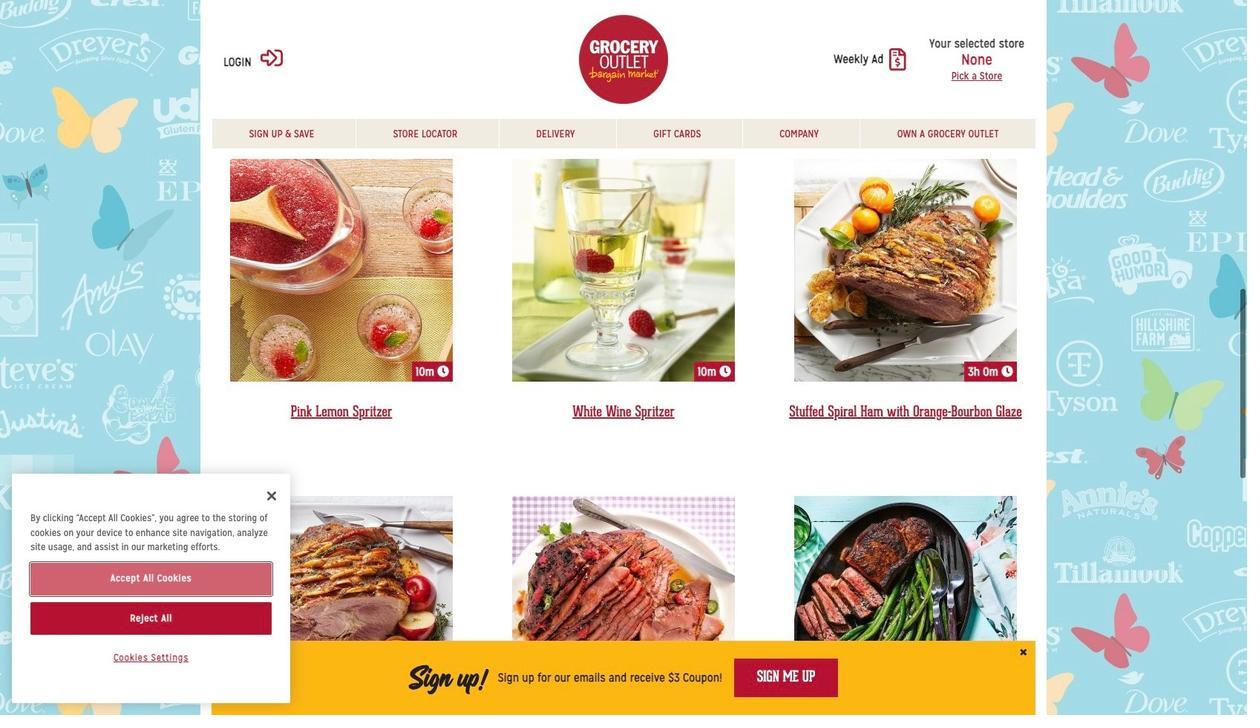 Task type: describe. For each thing, give the bounding box(es) containing it.
sign in alt image
[[261, 47, 283, 69]]

grocery outlet image
[[579, 15, 668, 104]]



Task type: locate. For each thing, give the bounding box(es) containing it.
clock image
[[437, 365, 449, 377]]

file invoice dollar image
[[890, 48, 907, 71]]

navigation
[[212, 119, 1036, 149]]

clock image
[[1002, 28, 1014, 40], [720, 365, 732, 377], [1002, 365, 1014, 377]]



